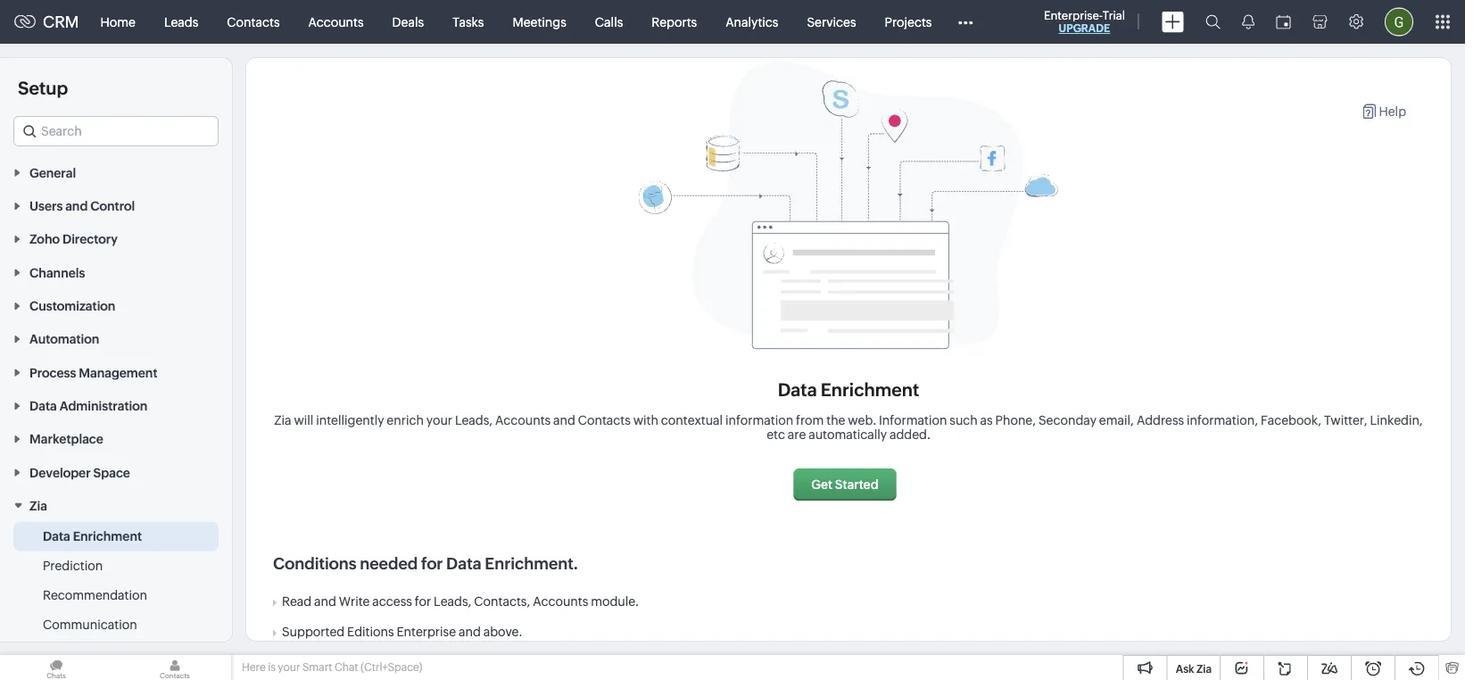 Task type: vqa. For each thing, say whether or not it's contained in the screenshot.
"Developer Space" region
no



Task type: describe. For each thing, give the bounding box(es) containing it.
developer space
[[29, 465, 130, 480]]

the
[[827, 413, 846, 428]]

2 vertical spatial accounts
[[533, 594, 589, 608]]

management
[[79, 365, 158, 380]]

data enrichment inside 'zia' region
[[43, 529, 142, 543]]

conditions
[[273, 554, 357, 573]]

data up from
[[778, 379, 817, 400]]

your inside zia will intelligently enrich your leads, accounts and contacts with contextual information from the web. information such as phone, seconday email, address information, facebook, twitter, linkedin, etc are automatically added.
[[426, 413, 453, 428]]

ask zia
[[1176, 663, 1212, 675]]

and inside zia will intelligently enrich your leads, accounts and contacts with contextual information from the web. information such as phone, seconday email, address information, facebook, twitter, linkedin, etc are automatically added.
[[554, 413, 576, 428]]

search element
[[1195, 0, 1232, 44]]

editions
[[347, 624, 394, 639]]

information
[[879, 413, 948, 428]]

email,
[[1100, 413, 1135, 428]]

signals image
[[1243, 14, 1255, 29]]

zoho directory
[[29, 232, 118, 246]]

(ctrl+space)
[[361, 662, 423, 674]]

chats image
[[0, 655, 112, 680]]

Other Modules field
[[947, 8, 985, 36]]

access
[[373, 594, 412, 608]]

get started
[[812, 478, 879, 492]]

data enrichment link
[[43, 527, 142, 545]]

and right read at the left bottom of page
[[314, 594, 336, 608]]

channels button
[[0, 255, 232, 289]]

started
[[835, 478, 879, 492]]

directory
[[62, 232, 118, 246]]

customization button
[[0, 289, 232, 322]]

users
[[29, 199, 63, 213]]

projects
[[885, 15, 932, 29]]

data inside dropdown button
[[29, 399, 57, 413]]

get
[[812, 478, 833, 492]]

reports link
[[638, 0, 712, 43]]

twitter,
[[1325, 413, 1368, 428]]

are
[[788, 428, 806, 442]]

setup
[[18, 78, 68, 98]]

leads, for for
[[434, 594, 472, 608]]

prediction
[[43, 559, 103, 573]]

0 horizontal spatial contacts
[[227, 15, 280, 29]]

and inside users and control dropdown button
[[65, 199, 88, 213]]

write
[[339, 594, 370, 608]]

above.
[[484, 624, 523, 639]]

control
[[90, 199, 135, 213]]

zoho directory button
[[0, 222, 232, 255]]

smart
[[303, 662, 332, 674]]

contacts,
[[474, 594, 531, 608]]

deals
[[392, 15, 424, 29]]

create menu image
[[1162, 11, 1185, 33]]

calls
[[595, 15, 623, 29]]

zia button
[[0, 489, 232, 522]]

tasks
[[453, 15, 484, 29]]

phone,
[[996, 413, 1037, 428]]

calls link
[[581, 0, 638, 43]]

here is your smart chat (ctrl+space)
[[242, 662, 423, 674]]

is
[[268, 662, 276, 674]]

chat
[[335, 662, 358, 674]]

seconday
[[1039, 413, 1097, 428]]

process
[[29, 365, 76, 380]]

zia region
[[0, 522, 232, 680]]

2 horizontal spatial zia
[[1197, 663, 1212, 675]]

1 horizontal spatial data enrichment
[[778, 379, 920, 400]]

contextual
[[661, 413, 723, 428]]

trial
[[1103, 8, 1126, 22]]

customization
[[29, 299, 116, 313]]

administration
[[59, 399, 148, 413]]

recommendation link
[[43, 586, 147, 604]]

general
[[29, 165, 76, 180]]

home link
[[86, 0, 150, 43]]

analytics
[[726, 15, 779, 29]]

supported
[[282, 624, 345, 639]]

automatically
[[809, 428, 887, 442]]

leads link
[[150, 0, 213, 43]]

developer space button
[[0, 455, 232, 489]]

contacts inside zia will intelligently enrich your leads, accounts and contacts with contextual information from the web. information such as phone, seconday email, address information, facebook, twitter, linkedin, etc are automatically added.
[[578, 413, 631, 428]]

projects link
[[871, 0, 947, 43]]

enterprise-trial upgrade
[[1044, 8, 1126, 34]]

meetings
[[513, 15, 567, 29]]

data administration button
[[0, 389, 232, 422]]

profile image
[[1385, 8, 1414, 36]]

upgrade
[[1059, 22, 1111, 34]]

process management
[[29, 365, 158, 380]]

linkedin,
[[1371, 413, 1424, 428]]

enterprise-
[[1044, 8, 1103, 22]]

crm
[[43, 13, 79, 31]]

conditions needed for data enrichment.
[[273, 554, 578, 573]]

facebook,
[[1261, 413, 1322, 428]]

automation button
[[0, 322, 232, 355]]

here
[[242, 662, 266, 674]]

accounts link
[[294, 0, 378, 43]]

and down read and write access for leads, contacts, accounts module.
[[459, 624, 481, 639]]

help
[[1380, 104, 1407, 119]]

with
[[634, 413, 659, 428]]



Task type: locate. For each thing, give the bounding box(es) containing it.
prediction link
[[43, 557, 103, 575]]

crm link
[[14, 13, 79, 31]]

None field
[[13, 116, 219, 146]]

data enrichment
[[778, 379, 920, 400], [43, 529, 142, 543]]

etc
[[767, 428, 786, 442]]

marketplace
[[29, 432, 103, 446]]

read and write access for leads, contacts, accounts module.
[[282, 594, 639, 608]]

data administration
[[29, 399, 148, 413]]

for right 'needed'
[[421, 554, 443, 573]]

marketplace button
[[0, 422, 232, 455]]

communication link
[[43, 616, 137, 634]]

for
[[421, 554, 443, 573], [415, 594, 431, 608]]

calendar image
[[1277, 15, 1292, 29]]

deals link
[[378, 0, 438, 43]]

intelligently
[[316, 413, 384, 428]]

contacts link
[[213, 0, 294, 43]]

services
[[807, 15, 857, 29]]

developer
[[29, 465, 91, 480]]

space
[[93, 465, 130, 480]]

0 vertical spatial your
[[426, 413, 453, 428]]

zia inside zia dropdown button
[[29, 499, 47, 513]]

read
[[282, 594, 312, 608]]

will
[[294, 413, 314, 428]]

zia right "ask"
[[1197, 663, 1212, 675]]

leads, up enterprise
[[434, 594, 472, 608]]

1 horizontal spatial zia
[[274, 413, 292, 428]]

leads
[[164, 15, 198, 29]]

data enrichment up the at the right of page
[[778, 379, 920, 400]]

1 horizontal spatial your
[[426, 413, 453, 428]]

0 horizontal spatial data enrichment
[[43, 529, 142, 543]]

automation
[[29, 332, 99, 346]]

0 vertical spatial data enrichment
[[778, 379, 920, 400]]

1 vertical spatial data enrichment
[[43, 529, 142, 543]]

zia down developer
[[29, 499, 47, 513]]

such
[[950, 413, 978, 428]]

channels
[[29, 265, 85, 280]]

information,
[[1187, 413, 1259, 428]]

module.
[[591, 594, 639, 608]]

data inside 'zia' region
[[43, 529, 70, 543]]

process management button
[[0, 355, 232, 389]]

get started button
[[794, 469, 897, 501]]

and left with
[[554, 413, 576, 428]]

data
[[778, 379, 817, 400], [29, 399, 57, 413], [43, 529, 70, 543], [446, 554, 482, 573]]

services link
[[793, 0, 871, 43]]

users and control
[[29, 199, 135, 213]]

supported editions enterprise and above.
[[282, 624, 523, 639]]

tasks link
[[438, 0, 499, 43]]

enrichment
[[821, 379, 920, 400], [73, 529, 142, 543]]

1 vertical spatial your
[[278, 662, 300, 674]]

zia
[[274, 413, 292, 428], [29, 499, 47, 513], [1197, 663, 1212, 675]]

web.
[[848, 413, 877, 428]]

zoho
[[29, 232, 60, 246]]

leads, for your
[[455, 413, 493, 428]]

reports
[[652, 15, 697, 29]]

enrichment inside 'zia' region
[[73, 529, 142, 543]]

zia left will
[[274, 413, 292, 428]]

zia for zia will intelligently enrich your leads, accounts and contacts with contextual information from the web. information such as phone, seconday email, address information, facebook, twitter, linkedin, etc are automatically added.
[[274, 413, 292, 428]]

your right enrich
[[426, 413, 453, 428]]

0 vertical spatial enrichment
[[821, 379, 920, 400]]

general button
[[0, 155, 232, 189]]

Search text field
[[14, 117, 218, 146]]

0 horizontal spatial zia
[[29, 499, 47, 513]]

data up read and write access for leads, contacts, accounts module.
[[446, 554, 482, 573]]

communication
[[43, 617, 137, 632]]

1 vertical spatial contacts
[[578, 413, 631, 428]]

zia will intelligently enrich your leads, accounts and contacts with contextual information from the web. information such as phone, seconday email, address information, facebook, twitter, linkedin, etc are automatically added.
[[274, 413, 1424, 442]]

leads,
[[455, 413, 493, 428], [434, 594, 472, 608]]

0 horizontal spatial your
[[278, 662, 300, 674]]

signals element
[[1232, 0, 1266, 44]]

home
[[100, 15, 136, 29]]

1 vertical spatial for
[[415, 594, 431, 608]]

1 horizontal spatial contacts
[[578, 413, 631, 428]]

recommendation
[[43, 588, 147, 602]]

zia for zia
[[29, 499, 47, 513]]

1 vertical spatial accounts
[[495, 413, 551, 428]]

as
[[981, 413, 993, 428]]

your right is at the left of page
[[278, 662, 300, 674]]

for up enterprise
[[415, 594, 431, 608]]

0 vertical spatial zia
[[274, 413, 292, 428]]

enrichment up web.
[[821, 379, 920, 400]]

1 horizontal spatial enrichment
[[821, 379, 920, 400]]

information
[[726, 413, 794, 428]]

1 vertical spatial enrichment
[[73, 529, 142, 543]]

0 horizontal spatial enrichment
[[73, 529, 142, 543]]

and right users
[[65, 199, 88, 213]]

1 vertical spatial leads,
[[434, 594, 472, 608]]

data up prediction
[[43, 529, 70, 543]]

your
[[426, 413, 453, 428], [278, 662, 300, 674]]

needed
[[360, 554, 418, 573]]

profile element
[[1375, 0, 1425, 43]]

and
[[65, 199, 88, 213], [554, 413, 576, 428], [314, 594, 336, 608], [459, 624, 481, 639]]

0 vertical spatial contacts
[[227, 15, 280, 29]]

added.
[[890, 428, 931, 442]]

ask
[[1176, 663, 1195, 675]]

address
[[1137, 413, 1185, 428]]

accounts inside zia will intelligently enrich your leads, accounts and contacts with contextual information from the web. information such as phone, seconday email, address information, facebook, twitter, linkedin, etc are automatically added.
[[495, 413, 551, 428]]

contacts image
[[119, 655, 231, 680]]

0 vertical spatial accounts
[[308, 15, 364, 29]]

2 vertical spatial zia
[[1197, 663, 1212, 675]]

data down process
[[29, 399, 57, 413]]

contacts left with
[[578, 413, 631, 428]]

from
[[796, 413, 824, 428]]

users and control button
[[0, 189, 232, 222]]

zia inside zia will intelligently enrich your leads, accounts and contacts with contextual information from the web. information such as phone, seconday email, address information, facebook, twitter, linkedin, etc are automatically added.
[[274, 413, 292, 428]]

leads, inside zia will intelligently enrich your leads, accounts and contacts with contextual information from the web. information such as phone, seconday email, address information, facebook, twitter, linkedin, etc are automatically added.
[[455, 413, 493, 428]]

0 vertical spatial leads,
[[455, 413, 493, 428]]

meetings link
[[499, 0, 581, 43]]

enrichment down zia dropdown button
[[73, 529, 142, 543]]

accounts
[[308, 15, 364, 29], [495, 413, 551, 428], [533, 594, 589, 608]]

create menu element
[[1152, 0, 1195, 43]]

1 vertical spatial zia
[[29, 499, 47, 513]]

analytics link
[[712, 0, 793, 43]]

data enrichment up prediction
[[43, 529, 142, 543]]

enrichment.
[[485, 554, 578, 573]]

leads, right enrich
[[455, 413, 493, 428]]

enrich
[[387, 413, 424, 428]]

0 vertical spatial for
[[421, 554, 443, 573]]

contacts
[[227, 15, 280, 29], [578, 413, 631, 428]]

contacts right leads
[[227, 15, 280, 29]]

search image
[[1206, 14, 1221, 29]]



